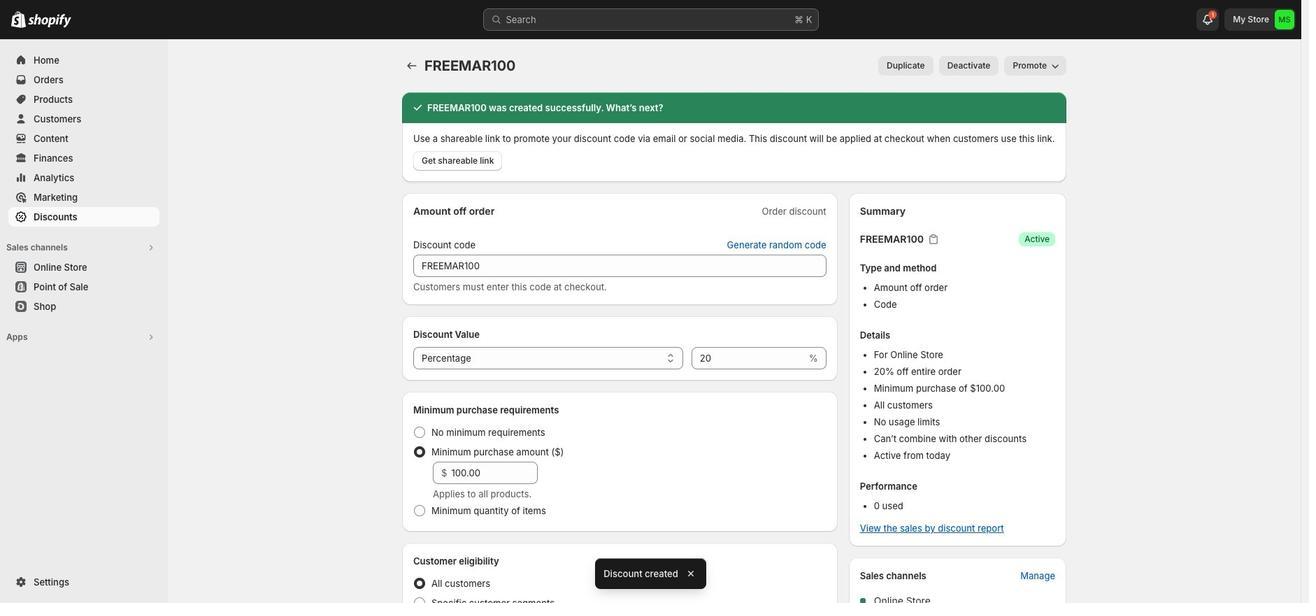 Task type: locate. For each thing, give the bounding box(es) containing it.
None text field
[[692, 347, 807, 369]]

None text field
[[414, 255, 827, 277]]



Task type: vqa. For each thing, say whether or not it's contained in the screenshot.
the right the Shopify image
yes



Task type: describe. For each thing, give the bounding box(es) containing it.
shopify image
[[28, 14, 71, 28]]

my store image
[[1275, 10, 1295, 29]]

shopify image
[[11, 11, 26, 28]]

0.00 text field
[[452, 462, 538, 484]]



